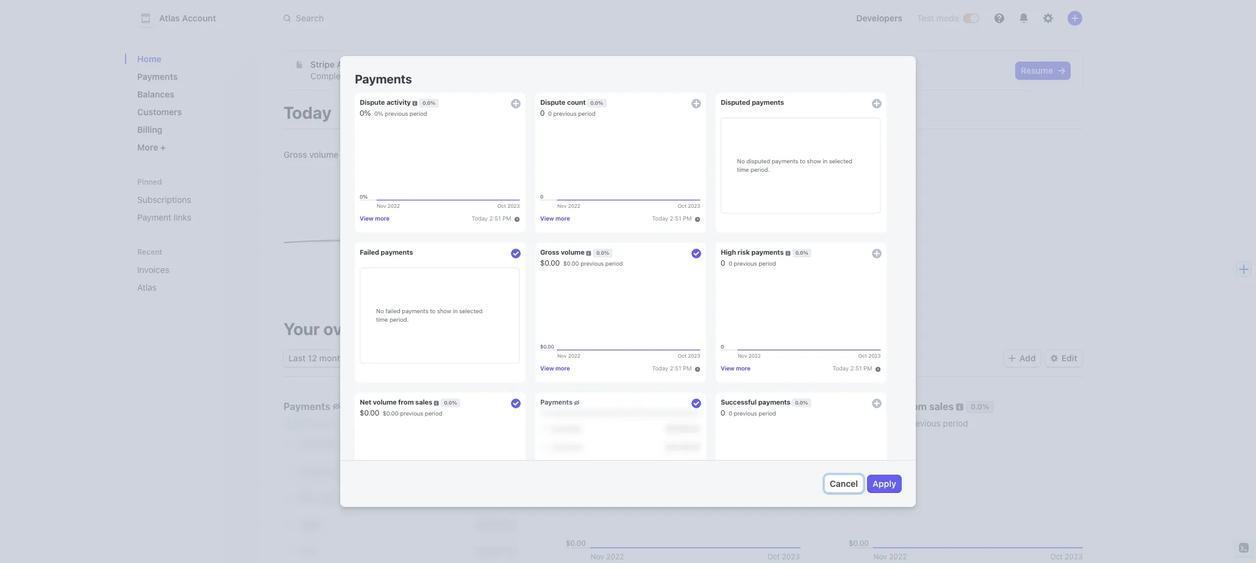 Task type: describe. For each thing, give the bounding box(es) containing it.
subscriptions link
[[132, 190, 249, 210]]

stripe
[[310, 59, 335, 70]]

1 cell from the top
[[284, 438, 517, 450]]

usd
[[832, 149, 850, 160]]

–
[[432, 353, 437, 363]]

1 vertical spatial gross volume
[[566, 401, 630, 412]]

0 horizontal spatial volume
[[309, 149, 339, 160]]

info image
[[633, 404, 640, 411]]

recent element
[[125, 260, 259, 298]]

invoices
[[137, 265, 169, 275]]

$0.00 $0.00 previous period
[[566, 417, 686, 429]]

atlas account
[[159, 13, 216, 23]]

payments alert dialog
[[340, 56, 916, 564]]

home
[[137, 54, 161, 64]]

previous inside $0.00 $0.00 previous period
[[625, 418, 658, 429]]

complete
[[310, 71, 348, 81]]

2022
[[411, 353, 432, 363]]

customers
[[137, 107, 182, 117]]

1,
[[403, 353, 409, 363]]

1 vertical spatial application
[[366, 71, 409, 81]]

1 $5000.00 from the top
[[476, 519, 517, 530]]

info image
[[956, 404, 964, 411]]

period inside $0.00 $0.00 previous period
[[661, 418, 686, 429]]

edit button
[[1046, 350, 1083, 367]]

$0.00 for $0.00 previous period
[[882, 418, 905, 429]]

payment links
[[137, 212, 191, 223]]

overview
[[323, 319, 396, 339]]

your
[[284, 319, 320, 339]]

recent
[[137, 248, 162, 257]]

invoices link
[[132, 260, 232, 280]]

setting
[[458, 71, 485, 81]]

up
[[487, 71, 497, 81]]

volume for info icon
[[596, 401, 630, 412]]

progress
[[418, 60, 449, 70]]

net volume from sales
[[849, 401, 954, 412]]

in
[[410, 60, 416, 70]]

pinned navigation links element
[[132, 177, 249, 227]]

last
[[288, 353, 306, 363]]

add button
[[1004, 350, 1041, 367]]

more button
[[132, 137, 249, 157]]

3 cell from the top
[[284, 492, 517, 504]]

more
[[137, 142, 160, 152]]

— inside "usd balance —"
[[832, 165, 843, 179]]

atlas for atlas link
[[137, 282, 157, 293]]

oct
[[437, 353, 452, 363]]

usd balance —
[[832, 149, 885, 179]]

payments grid
[[284, 431, 517, 564]]

$0.00 inside $0.00 $0.00 previous period
[[599, 418, 622, 429]]

last 12 months
[[288, 353, 350, 363]]

svg image for resume
[[1058, 67, 1065, 74]]

today
[[284, 102, 332, 123]]

sales
[[929, 401, 954, 412]]

Search search field
[[276, 7, 620, 30]]

1 horizontal spatial gross
[[566, 401, 594, 412]]

customers link
[[132, 102, 249, 122]]

apply button
[[868, 475, 901, 493]]

payments link
[[132, 66, 249, 87]]

toolbar containing add
[[1004, 350, 1083, 367]]

balances
[[137, 89, 174, 99]]

resume
[[1021, 65, 1053, 76]]

2 period from the left
[[943, 418, 968, 429]]



Task type: locate. For each thing, give the bounding box(es) containing it.
0 horizontal spatial atlas
[[137, 282, 157, 293]]

your
[[500, 71, 517, 81]]

payments up balances
[[137, 71, 178, 82]]

pinned
[[137, 177, 162, 187]]

2 horizontal spatial svg image
[[1058, 67, 1065, 74]]

$0.00 previous period
[[882, 418, 968, 429]]

0 horizontal spatial gross volume
[[284, 149, 339, 160]]

payouts —
[[832, 232, 865, 261]]

payment
[[137, 212, 171, 223]]

— down usd on the top right of the page
[[832, 165, 843, 179]]

application left the to
[[366, 71, 409, 81]]

svg image inside resume link
[[1058, 67, 1065, 74]]

1 vertical spatial atlas
[[337, 59, 357, 70]]

atlas link
[[132, 277, 232, 298]]

2 horizontal spatial payments
[[355, 72, 412, 86]]

svg image left stripe
[[296, 61, 303, 68]]

1 previous from the left
[[625, 418, 658, 429]]

gross down today
[[284, 149, 307, 160]]

gross volume up $0.00 $0.00 previous period
[[566, 401, 630, 412]]

payments left hidden icon
[[284, 401, 330, 412]]

2 cell from the top
[[284, 465, 517, 477]]

18
[[454, 353, 464, 363]]

home link
[[132, 49, 249, 69]]

1 vertical spatial cell
[[284, 465, 517, 477]]

atlas inside button
[[159, 13, 180, 23]]

1 period from the left
[[661, 418, 686, 429]]

$5000.00
[[476, 519, 517, 530], [476, 546, 517, 557]]

account
[[182, 13, 216, 23]]

billing
[[137, 124, 162, 135]]

volume right net
[[868, 401, 902, 412]]

svg image inside "last 12 months" popup button
[[355, 355, 362, 362]]

to
[[411, 71, 419, 81]]

atlas
[[159, 13, 180, 23], [337, 59, 357, 70], [137, 282, 157, 293]]

—
[[832, 165, 843, 179], [832, 247, 843, 261]]

hidden image
[[333, 403, 340, 410]]

cancel button
[[825, 475, 863, 493]]

atlas for atlas account
[[159, 13, 180, 23]]

svg image right months on the left bottom of the page
[[355, 355, 362, 362]]

core navigation links element
[[132, 49, 249, 157]]

balance
[[853, 149, 885, 160]]

2 horizontal spatial volume
[[868, 401, 902, 412]]

gross volume down today
[[284, 149, 339, 160]]

links
[[174, 212, 191, 223]]

previous
[[625, 418, 658, 429], [907, 418, 941, 429]]

0 horizontal spatial previous
[[625, 418, 658, 429]]

atlas up the
[[337, 59, 357, 70]]

1 vertical spatial $5000.00
[[476, 546, 517, 557]]

1 horizontal spatial $0.00
[[599, 418, 622, 429]]

atlas down invoices
[[137, 282, 157, 293]]

1 horizontal spatial payments
[[284, 401, 330, 412]]

0 vertical spatial gross volume
[[284, 149, 339, 160]]

2 previous from the left
[[907, 418, 941, 429]]

0 horizontal spatial $0.00
[[566, 417, 595, 429]]

net
[[849, 401, 866, 412]]

0 horizontal spatial payments
[[137, 71, 178, 82]]

0 vertical spatial —
[[832, 165, 843, 179]]

2 horizontal spatial $0.00
[[882, 418, 905, 429]]

search
[[296, 13, 324, 23]]

svg image for last 12 months
[[355, 355, 362, 362]]

1 vertical spatial gross
[[566, 401, 594, 412]]

previous down info icon
[[625, 418, 658, 429]]

0 vertical spatial $5000.00
[[476, 519, 517, 530]]

1 horizontal spatial period
[[943, 418, 968, 429]]

1 horizontal spatial atlas
[[159, 13, 180, 23]]

subscriptions
[[137, 195, 191, 205]]

application up the
[[359, 59, 404, 70]]

test mode
[[917, 13, 959, 23]]

pinned element
[[132, 190, 249, 227]]

gross up $0.00 $0.00 previous period
[[566, 401, 594, 412]]

volume
[[309, 149, 339, 160], [596, 401, 630, 412], [868, 401, 902, 412]]

test
[[917, 13, 934, 23]]

nov
[[384, 353, 400, 363]]

atlas left account
[[159, 13, 180, 23]]

payments inside the payments link
[[137, 71, 178, 82]]

volume for info image
[[868, 401, 902, 412]]

atlas inside "stripe atlas application in progress complete the application to continue setting up your company."
[[337, 59, 357, 70]]

atlas inside 'recent' element
[[137, 282, 157, 293]]

2 $5000.00 from the top
[[476, 546, 517, 557]]

payment links link
[[132, 207, 249, 227]]

payments down in
[[355, 72, 412, 86]]

svg image
[[296, 61, 303, 68], [1058, 67, 1065, 74], [355, 355, 362, 362]]

balances link
[[132, 84, 249, 104]]

months
[[319, 353, 350, 363]]

payments
[[137, 71, 178, 82], [355, 72, 412, 86], [284, 401, 330, 412]]

0 horizontal spatial gross
[[284, 149, 307, 160]]

your overview
[[284, 319, 396, 339]]

mode
[[937, 13, 959, 23]]

volume up $0.00 $0.00 previous period
[[596, 401, 630, 412]]

2 vertical spatial atlas
[[137, 282, 157, 293]]

add
[[1020, 353, 1036, 363]]

stripe atlas application in progress complete the application to continue setting up your company.
[[310, 59, 557, 81]]

edit
[[1062, 353, 1078, 363]]

1 horizontal spatial previous
[[907, 418, 941, 429]]

nov 1, 2022 – oct 18
[[384, 353, 464, 363]]

payouts
[[832, 232, 865, 242]]

gross
[[284, 149, 307, 160], [566, 401, 594, 412]]

0 vertical spatial gross
[[284, 149, 307, 160]]

figure
[[284, 182, 808, 243], [284, 182, 808, 243]]

$0.00 for $0.00 $0.00 previous period
[[566, 417, 595, 429]]

last 12 months button
[[284, 350, 367, 367]]

resume link
[[1016, 62, 1070, 79]]

volume down today
[[309, 149, 339, 160]]

svg image right resume
[[1058, 67, 1065, 74]]

apply
[[873, 478, 896, 489]]

— inside payouts —
[[832, 247, 843, 261]]

cell
[[284, 438, 517, 450], [284, 465, 517, 477], [284, 492, 517, 504]]

0 vertical spatial atlas
[[159, 13, 180, 23]]

0 horizontal spatial period
[[661, 418, 686, 429]]

gross volume
[[284, 149, 339, 160], [566, 401, 630, 412]]

12
[[308, 353, 317, 363]]

toolbar
[[1004, 350, 1083, 367]]

cancel
[[830, 478, 858, 489]]

$0.00
[[566, 417, 595, 429], [599, 418, 622, 429], [882, 418, 905, 429]]

1 horizontal spatial svg image
[[355, 355, 362, 362]]

continue
[[421, 71, 456, 81]]

0 vertical spatial cell
[[284, 438, 517, 450]]

company.
[[519, 71, 557, 81]]

previous down from
[[907, 418, 941, 429]]

atlas account button
[[137, 10, 228, 27]]

period
[[661, 418, 686, 429], [943, 418, 968, 429]]

the
[[351, 71, 363, 81]]

application
[[359, 59, 404, 70], [366, 71, 409, 81]]

2 — from the top
[[832, 247, 843, 261]]

0 vertical spatial application
[[359, 59, 404, 70]]

2 horizontal spatial atlas
[[337, 59, 357, 70]]

developers link
[[852, 9, 907, 28]]

billing link
[[132, 120, 249, 140]]

developers
[[856, 13, 903, 23]]

— down the payouts at the right of page
[[832, 247, 843, 261]]

1 — from the top
[[832, 165, 843, 179]]

2 vertical spatial cell
[[284, 492, 517, 504]]

recent navigation links element
[[125, 247, 259, 298]]

1 horizontal spatial gross volume
[[566, 401, 630, 412]]

from
[[905, 401, 927, 412]]

1 vertical spatial —
[[832, 247, 843, 261]]

0 horizontal spatial svg image
[[296, 61, 303, 68]]

payments inside payments alert dialog
[[355, 72, 412, 86]]

1 horizontal spatial volume
[[596, 401, 630, 412]]



Task type: vqa. For each thing, say whether or not it's contained in the screenshot.
17
no



